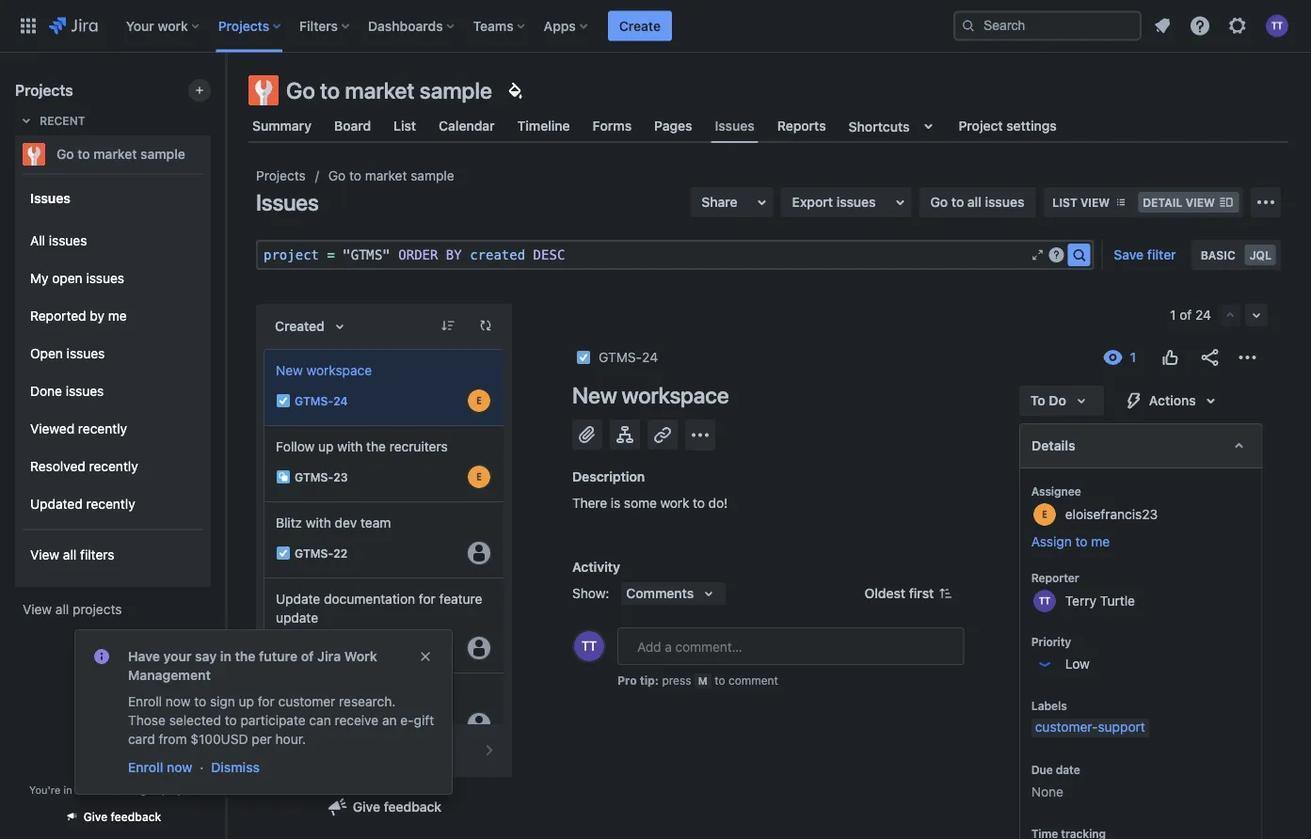Task type: vqa. For each thing, say whether or not it's contained in the screenshot.
Turtle
yes



Task type: locate. For each thing, give the bounding box(es) containing it.
now inside enroll now to sign up for customer research. those selected to participate can receive an e-gift card from $100usd per hour.
[[166, 694, 191, 710]]

0 vertical spatial list
[[394, 118, 416, 134]]

open issues link
[[23, 335, 203, 373]]

0 horizontal spatial 24
[[333, 394, 348, 408]]

2 view from the left
[[1186, 196, 1215, 209]]

1 view from the left
[[1081, 196, 1110, 209]]

0 horizontal spatial the
[[235, 649, 256, 665]]

gtms- for documentation
[[295, 642, 333, 655]]

me for assign to me
[[1091, 534, 1110, 550]]

0 horizontal spatial gtms-24
[[295, 394, 348, 408]]

all inside view all projects link
[[55, 602, 69, 618]]

attach image
[[576, 424, 599, 446]]

0 vertical spatial now
[[166, 694, 191, 710]]

up up gtms-23
[[318, 439, 334, 455]]

reported by me link
[[23, 297, 203, 335]]

recently
[[78, 421, 127, 437], [89, 459, 138, 475], [86, 497, 135, 512]]

issues inside export issues button
[[837, 194, 876, 210]]

issues inside all issues link
[[49, 233, 87, 249]]

Search field
[[954, 11, 1142, 41]]

project down enroll now button
[[162, 784, 197, 796]]

enroll up managed
[[128, 760, 163, 776]]

0 vertical spatial gtms-24
[[599, 350, 658, 365]]

projects down summary link
[[256, 168, 306, 184]]

2 vertical spatial 24
[[333, 394, 348, 408]]

you're in a team-managed project
[[29, 784, 197, 796]]

list link
[[390, 109, 420, 143]]

all inside go to all issues link
[[968, 194, 982, 210]]

1 vertical spatial in
[[63, 784, 72, 796]]

view all filters
[[30, 547, 114, 563]]

work
[[344, 649, 377, 665]]

sub task image down follow
[[276, 470, 291, 485]]

blitz with dev team
[[276, 515, 391, 531]]

2 vertical spatial market
[[365, 168, 407, 184]]

gtms-24 up 'add a child issue' icon
[[599, 350, 658, 365]]

new workspace down created dropdown button
[[276, 363, 372, 378]]

time tracking pin to top. only you can see pinned fields. image
[[1109, 827, 1124, 840]]

task image down the blitz
[[276, 546, 291, 561]]

turtle
[[1100, 593, 1135, 609]]

0 vertical spatial me
[[108, 308, 127, 324]]

go to market sample
[[286, 77, 492, 104], [56, 146, 185, 162], [328, 168, 454, 184]]

me inside assign to me button
[[1091, 534, 1110, 550]]

date
[[1056, 763, 1080, 777]]

1 eloisefrancis23 image from the top
[[468, 390, 490, 412]]

1 vertical spatial projects
[[15, 81, 73, 99]]

to down board link
[[349, 168, 361, 184]]

enroll now
[[128, 760, 192, 776]]

projects button
[[212, 11, 288, 41]]

sample left add to starred icon
[[140, 146, 185, 162]]

go right 'open export issues dropdown' icon
[[931, 194, 948, 210]]

1 horizontal spatial give
[[353, 800, 380, 815]]

0 vertical spatial recently
[[78, 421, 127, 437]]

view for view all projects
[[23, 602, 52, 618]]

give down receive
[[353, 800, 380, 815]]

new workspace
[[276, 363, 372, 378], [572, 382, 729, 409]]

update
[[276, 592, 320, 607]]

recently down done issues link in the top left of the page
[[78, 421, 127, 437]]

0 vertical spatial for
[[419, 592, 436, 607]]

editor image
[[1030, 248, 1045, 263]]

1 vertical spatial enroll
[[128, 760, 163, 776]]

issues inside go to all issues link
[[985, 194, 1025, 210]]

24 up follow up with the recruiters
[[333, 394, 348, 408]]

import and bulk change issues image
[[1255, 191, 1277, 214]]

your
[[163, 649, 192, 665]]

1 vertical spatial up
[[239, 694, 254, 710]]

priority
[[1031, 635, 1071, 649]]

filters
[[299, 18, 338, 33]]

me right by
[[108, 308, 127, 324]]

summary
[[252, 118, 312, 134]]

0 vertical spatial up
[[318, 439, 334, 455]]

all left projects
[[55, 602, 69, 618]]

issues inside done issues link
[[66, 384, 104, 399]]

list inside "tab list"
[[394, 118, 416, 134]]

1 vertical spatial create
[[276, 687, 316, 702]]

2 vertical spatial task image
[[276, 546, 291, 561]]

resolved recently
[[30, 459, 138, 475]]

to
[[320, 77, 340, 104], [77, 146, 90, 162], [349, 168, 361, 184], [952, 194, 964, 210], [693, 496, 705, 511], [1075, 534, 1087, 550], [715, 674, 725, 687], [194, 694, 206, 710], [225, 713, 237, 729]]

2 vertical spatial go to market sample
[[328, 168, 454, 184]]

0 vertical spatial with
[[337, 439, 363, 455]]

feedback down e-
[[384, 800, 442, 815]]

collapse recent projects image
[[15, 109, 38, 132]]

project left =
[[264, 247, 319, 263]]

issues up the viewed recently
[[66, 384, 104, 399]]

0 vertical spatial eloisefrancis23 image
[[468, 390, 490, 412]]

0 horizontal spatial create
[[276, 687, 316, 702]]

banner containing your work
[[0, 0, 1311, 53]]

view down updated
[[30, 547, 59, 563]]

recently down resolved recently link in the left bottom of the page
[[86, 497, 135, 512]]

list up the syntax help icon
[[1053, 196, 1078, 209]]

issues down project settings link
[[985, 194, 1025, 210]]

market up all issues link
[[94, 146, 137, 162]]

0 vertical spatial in
[[220, 649, 232, 665]]

24 up the link issues, web pages, and more image
[[642, 350, 658, 365]]

projects up collapse recent projects icon on the top of the page
[[15, 81, 73, 99]]

0 horizontal spatial up
[[239, 694, 254, 710]]

list
[[394, 118, 416, 134], [1053, 196, 1078, 209]]

1 vertical spatial with
[[306, 515, 331, 531]]

of inside have your say in the future of jira work management
[[301, 649, 314, 665]]

for
[[419, 592, 436, 607], [258, 694, 275, 710]]

gtms- for workspace
[[295, 394, 333, 408]]

0 vertical spatial go to market sample
[[286, 77, 492, 104]]

jira
[[317, 649, 341, 665]]

task image
[[276, 641, 291, 656]]

issues down reported by me
[[67, 346, 105, 362]]

projects up the sidebar navigation icon
[[218, 18, 269, 33]]

have
[[128, 649, 160, 665]]

view all filters link
[[23, 537, 203, 574]]

view right detail
[[1186, 196, 1215, 209]]

documentation
[[324, 592, 415, 607]]

to right assign
[[1075, 534, 1087, 550]]

feedback down managed
[[111, 811, 161, 824]]

recently for updated recently
[[86, 497, 135, 512]]

give down team- on the bottom left of the page
[[84, 811, 108, 824]]

enroll up those
[[128, 694, 162, 710]]

1 vertical spatial for
[[258, 694, 275, 710]]

1 vertical spatial sub task image
[[276, 717, 291, 732]]

new
[[276, 363, 303, 378], [572, 382, 617, 409]]

project settings link
[[955, 109, 1061, 143]]

0 vertical spatial new
[[276, 363, 303, 378]]

sample
[[420, 77, 492, 104], [140, 146, 185, 162], [411, 168, 454, 184]]

to left do!
[[693, 496, 705, 511]]

1 horizontal spatial 24
[[642, 350, 658, 365]]

2 eloisefrancis23 image from the top
[[468, 466, 490, 489]]

alert containing have your say in the future of jira work management
[[75, 631, 452, 795]]

0 vertical spatial projects
[[218, 18, 269, 33]]

up right "sign"
[[239, 694, 254, 710]]

0 vertical spatial project
[[264, 247, 319, 263]]

go to market sample down recent
[[56, 146, 185, 162]]

go to all issues link
[[919, 187, 1036, 217]]

1 horizontal spatial give feedback
[[353, 800, 442, 815]]

go to market sample up list link
[[286, 77, 492, 104]]

1 sub task image from the top
[[276, 470, 291, 485]]

for inside update documentation for feature update
[[419, 592, 436, 607]]

updated recently
[[30, 497, 135, 512]]

gtms-22
[[295, 547, 348, 560]]

alert
[[75, 631, 452, 795]]

21
[[333, 642, 346, 655]]

1 vertical spatial 24
[[642, 350, 658, 365]]

issues up the all issues on the top left of page
[[30, 190, 70, 205]]

0 horizontal spatial give feedback
[[84, 811, 161, 824]]

due
[[1031, 763, 1053, 777]]

now
[[166, 694, 191, 710], [167, 760, 192, 776]]

participate
[[241, 713, 306, 729]]

reports
[[777, 118, 826, 134]]

1 vertical spatial workspace
[[622, 382, 729, 409]]

your profile and settings image
[[1266, 15, 1289, 37]]

1 vertical spatial now
[[167, 760, 192, 776]]

1 vertical spatial of
[[301, 649, 314, 665]]

the left the recruiters
[[366, 439, 386, 455]]

link issues, web pages, and more image
[[651, 424, 674, 446]]

issues inside "tab list"
[[715, 118, 755, 134]]

workspace down copy link to issue icon
[[622, 382, 729, 409]]

to right 'open export issues dropdown' icon
[[952, 194, 964, 210]]

group
[[23, 173, 203, 586], [23, 217, 203, 529]]

work right some
[[660, 496, 689, 511]]

enroll inside enroll now to sign up for customer research. those selected to participate can receive an e-gift card from $100usd per hour.
[[128, 694, 162, 710]]

0 vertical spatial enroll
[[128, 694, 162, 710]]

0 vertical spatial create
[[619, 18, 661, 33]]

settings image
[[1227, 15, 1249, 37]]

create
[[619, 18, 661, 33], [276, 687, 316, 702]]

0 horizontal spatial of
[[301, 649, 314, 665]]

appswitcher icon image
[[17, 15, 40, 37]]

gtms-
[[599, 350, 642, 365], [295, 394, 333, 408], [295, 471, 333, 484], [295, 547, 333, 560], [295, 642, 333, 655], [295, 718, 333, 731]]

forms
[[593, 118, 632, 134]]

1 vertical spatial task image
[[276, 393, 291, 409]]

projects inside projects 'dropdown button'
[[218, 18, 269, 33]]

give feedback button down you're in a team-managed project
[[53, 802, 173, 833]]

now up selected
[[166, 694, 191, 710]]

2 group from the top
[[23, 217, 203, 529]]

list right the board
[[394, 118, 416, 134]]

1
[[1170, 307, 1176, 323]]

view for list view
[[1081, 196, 1110, 209]]

all right 'open export issues dropdown' icon
[[968, 194, 982, 210]]

to do button
[[1019, 386, 1104, 416]]

sample up calendar
[[420, 77, 492, 104]]

to up the board
[[320, 77, 340, 104]]

none
[[1031, 785, 1063, 800]]

enroll inside button
[[128, 760, 163, 776]]

add a child issue image
[[614, 424, 636, 446]]

shortcuts
[[849, 118, 910, 134]]

say
[[195, 649, 217, 665]]

1 vertical spatial all
[[63, 547, 77, 563]]

sub task image right per
[[276, 717, 291, 732]]

give feedback down you're in a team-managed project
[[84, 811, 161, 824]]

list view
[[1053, 196, 1110, 209]]

gtms- down customer
[[295, 718, 333, 731]]

gtms- down blitz with dev team
[[295, 547, 333, 560]]

issues for done issues
[[66, 384, 104, 399]]

1 horizontal spatial list
[[1053, 196, 1078, 209]]

viewed recently link
[[23, 410, 203, 448]]

0 vertical spatial the
[[366, 439, 386, 455]]

0 horizontal spatial me
[[108, 308, 127, 324]]

1 horizontal spatial new workspace
[[572, 382, 729, 409]]

share image
[[1198, 346, 1221, 369]]

0 vertical spatial workspace
[[306, 363, 372, 378]]

1 vertical spatial eloisefrancis23 image
[[468, 466, 490, 489]]

tab list
[[237, 109, 1300, 143]]

description
[[572, 469, 645, 485]]

open share dialog image
[[751, 191, 773, 214]]

issues
[[715, 118, 755, 134], [256, 189, 319, 216], [30, 190, 70, 205]]

share
[[702, 194, 738, 210]]

2 horizontal spatial 24
[[1196, 307, 1212, 323]]

1 group from the top
[[23, 173, 203, 586]]

some
[[624, 496, 657, 511]]

give feedback
[[353, 800, 442, 815], [84, 811, 161, 824]]

create up 'participate'
[[276, 687, 316, 702]]

1 vertical spatial view
[[23, 602, 52, 618]]

create inside button
[[619, 18, 661, 33]]

market down list link
[[365, 168, 407, 184]]

board
[[334, 118, 371, 134]]

0 vertical spatial of
[[1180, 307, 1192, 323]]

jira image
[[49, 15, 98, 37], [49, 15, 98, 37]]

0 vertical spatial market
[[345, 77, 415, 104]]

teams
[[473, 18, 514, 33]]

2 enroll from the top
[[128, 760, 163, 776]]

me
[[108, 308, 127, 324], [1091, 534, 1110, 550]]

for up 'participate'
[[258, 694, 275, 710]]

0 vertical spatial all
[[968, 194, 982, 210]]

updated recently link
[[23, 486, 203, 523]]

1 horizontal spatial create
[[619, 18, 661, 33]]

group containing all issues
[[23, 217, 203, 529]]

1 horizontal spatial in
[[220, 649, 232, 665]]

1 horizontal spatial view
[[1186, 196, 1215, 209]]

1 vertical spatial new
[[572, 382, 617, 409]]

24 right 1
[[1196, 307, 1212, 323]]

1 horizontal spatial me
[[1091, 534, 1110, 550]]

market up list link
[[345, 77, 415, 104]]

gtms-24 up follow
[[295, 394, 348, 408]]

go to all issues
[[931, 194, 1025, 210]]

sub task image for follow up with the recruiters
[[276, 470, 291, 485]]

the left future
[[235, 649, 256, 665]]

give feedback button down an
[[315, 793, 453, 823]]

all issues
[[30, 233, 87, 249]]

comments button
[[621, 583, 726, 605]]

issues right export
[[837, 194, 876, 210]]

give feedback button
[[315, 793, 453, 823], [53, 802, 173, 833]]

task image for blitz with dev team
[[276, 546, 291, 561]]

recently for viewed recently
[[78, 421, 127, 437]]

open
[[52, 271, 83, 286]]

follow
[[276, 439, 315, 455]]

task image up follow
[[276, 393, 291, 409]]

low
[[1065, 657, 1089, 672]]

team-
[[84, 784, 113, 796]]

actions button
[[1111, 386, 1233, 416]]

issues
[[837, 194, 876, 210], [985, 194, 1025, 210], [49, 233, 87, 249], [86, 271, 124, 286], [67, 346, 105, 362], [66, 384, 104, 399]]

eloisefrancis23 image
[[468, 390, 490, 412], [468, 466, 490, 489]]

open export issues dropdown image
[[889, 191, 912, 214]]

0 horizontal spatial give feedback button
[[53, 802, 173, 833]]

issues inside my open issues link
[[86, 271, 124, 286]]

add to starred image
[[205, 143, 228, 166]]

create for create faqs
[[276, 687, 316, 702]]

0 vertical spatial new workspace
[[276, 363, 372, 378]]

issues inside open issues link
[[67, 346, 105, 362]]

1 horizontal spatial go to market sample link
[[328, 165, 454, 187]]

2 vertical spatial all
[[55, 602, 69, 618]]

0 horizontal spatial project
[[162, 784, 197, 796]]

export
[[792, 194, 833, 210]]

do!
[[709, 496, 728, 511]]

me for reported by me
[[108, 308, 127, 324]]

new up attach image at the bottom of page
[[572, 382, 617, 409]]

view left projects
[[23, 602, 52, 618]]

0 vertical spatial work
[[158, 18, 188, 33]]

comment
[[729, 674, 778, 687]]

all inside the view all filters link
[[63, 547, 77, 563]]

group containing issues
[[23, 173, 203, 586]]

0 horizontal spatial list
[[394, 118, 416, 134]]

of left jira
[[301, 649, 314, 665]]

in left the a on the left bottom
[[63, 784, 72, 796]]

for left feature
[[419, 592, 436, 607]]

enroll for enroll now
[[128, 760, 163, 776]]

task image for new workspace
[[276, 393, 291, 409]]

1 horizontal spatial the
[[366, 439, 386, 455]]

teams button
[[468, 11, 533, 41]]

1 enroll from the top
[[128, 694, 162, 710]]

issues right open
[[86, 271, 124, 286]]

sample down list link
[[411, 168, 454, 184]]

gtms- up follow
[[295, 394, 333, 408]]

0 horizontal spatial work
[[158, 18, 188, 33]]

new down 'created'
[[276, 363, 303, 378]]

sidebar navigation image
[[205, 75, 247, 113]]

projects for projects 'dropdown button' on the left of page
[[218, 18, 269, 33]]

now down from
[[167, 760, 192, 776]]

view for detail view
[[1186, 196, 1215, 209]]

issues down projects "link"
[[256, 189, 319, 216]]

gtms- right task image on the left of the page
[[295, 642, 333, 655]]

banner
[[0, 0, 1311, 53]]

1 vertical spatial recently
[[89, 459, 138, 475]]

1 horizontal spatial gtms-24
[[599, 350, 658, 365]]

search image
[[1068, 244, 1090, 266]]

add app image
[[689, 424, 712, 447]]

0 vertical spatial sample
[[420, 77, 492, 104]]

0 vertical spatial sub task image
[[276, 470, 291, 485]]

me down eloisefrancis23
[[1091, 534, 1110, 550]]

create right apps popup button
[[619, 18, 661, 33]]

with
[[337, 439, 363, 455], [306, 515, 331, 531]]

to up selected
[[194, 694, 206, 710]]

sub task image
[[276, 470, 291, 485], [276, 717, 291, 732]]

per
[[252, 732, 272, 747]]

go to market sample link down recent
[[15, 136, 203, 173]]

done issues link
[[23, 373, 203, 410]]

gift
[[414, 713, 434, 729]]

with left dev
[[306, 515, 331, 531]]

view up search icon
[[1081, 196, 1110, 209]]

2 horizontal spatial issues
[[715, 118, 755, 134]]

detail view
[[1143, 196, 1215, 209]]

work right your
[[158, 18, 188, 33]]

23
[[333, 471, 348, 484]]

e-
[[400, 713, 414, 729]]

now inside button
[[167, 760, 192, 776]]

projects for projects "link"
[[256, 168, 306, 184]]

go to market sample down list link
[[328, 168, 454, 184]]

issues right the pages
[[715, 118, 755, 134]]

resolved recently link
[[23, 448, 203, 486]]

with up 23
[[337, 439, 363, 455]]

workspace down order by image
[[306, 363, 372, 378]]

issues right all
[[49, 233, 87, 249]]

0 vertical spatial view
[[30, 547, 59, 563]]

in right say
[[220, 649, 232, 665]]

new workspace down copy link to issue icon
[[572, 382, 729, 409]]

gtms- left copy link to issue icon
[[599, 350, 642, 365]]

work inside dropdown button
[[158, 18, 188, 33]]

1 horizontal spatial project
[[264, 247, 319, 263]]

search image
[[961, 18, 976, 33]]

go to market sample link down list link
[[328, 165, 454, 187]]

open issues
[[30, 346, 105, 362]]

details element
[[1019, 424, 1262, 469]]

due date none
[[1031, 763, 1080, 800]]

gtms- for with
[[295, 547, 333, 560]]

0 horizontal spatial view
[[1081, 196, 1110, 209]]

2 sub task image from the top
[[276, 717, 291, 732]]

1 horizontal spatial work
[[660, 496, 689, 511]]

activity
[[572, 560, 620, 575]]

gtms- down follow
[[295, 471, 333, 484]]

0 horizontal spatial give
[[84, 811, 108, 824]]

done issues
[[30, 384, 104, 399]]

of right 1
[[1180, 307, 1192, 323]]

task image
[[576, 350, 591, 365], [276, 393, 291, 409], [276, 546, 291, 561]]

2 vertical spatial projects
[[256, 168, 306, 184]]

recent
[[40, 114, 85, 127]]

all left filters
[[63, 547, 77, 563]]

give feedback down an
[[353, 800, 442, 815]]

me inside reported by me "link"
[[108, 308, 127, 324]]



Task type: describe. For each thing, give the bounding box(es) containing it.
0 horizontal spatial with
[[306, 515, 331, 531]]

0 horizontal spatial in
[[63, 784, 72, 796]]

labels
[[1031, 699, 1067, 713]]

there
[[572, 496, 607, 511]]

those
[[128, 713, 166, 729]]

notifications image
[[1151, 15, 1174, 37]]

there is some work to do!
[[572, 496, 728, 511]]

reports link
[[774, 109, 830, 143]]

terry
[[1065, 593, 1096, 609]]

view for view all filters
[[30, 547, 59, 563]]

1 horizontal spatial new
[[572, 382, 617, 409]]

sort descending image
[[441, 318, 456, 333]]

1 horizontal spatial of
[[1180, 307, 1192, 323]]

filters
[[80, 547, 114, 563]]

create button
[[608, 11, 672, 41]]

project inside the jql query field
[[264, 247, 319, 263]]

customer
[[278, 694, 335, 710]]

receive
[[335, 713, 379, 729]]

save filter
[[1114, 247, 1176, 263]]

customer-support link
[[1031, 719, 1149, 738]]

recently for resolved recently
[[89, 459, 138, 475]]

detail
[[1143, 196, 1183, 209]]

1 horizontal spatial feedback
[[384, 800, 442, 815]]

tab list containing issues
[[237, 109, 1300, 143]]

vote options: no one has voted for this issue yet. image
[[1159, 346, 1181, 369]]

can
[[309, 713, 331, 729]]

settings
[[1007, 118, 1057, 134]]

20
[[333, 718, 348, 731]]

priority pin to top. only you can see pinned fields. image
[[1075, 634, 1090, 650]]

1 horizontal spatial issues
[[256, 189, 319, 216]]

0 horizontal spatial workspace
[[306, 363, 372, 378]]

desc
[[533, 247, 565, 263]]

gtms- for up
[[295, 471, 333, 484]]

resolved
[[30, 459, 85, 475]]

timeline
[[517, 118, 570, 134]]

oldest first
[[865, 586, 934, 602]]

issues for open issues
[[67, 346, 105, 362]]

a
[[75, 784, 81, 796]]

syntax help image
[[1049, 248, 1064, 263]]

list for list
[[394, 118, 416, 134]]

my open issues
[[30, 271, 124, 286]]

calendar
[[439, 118, 495, 134]]

set background color image
[[504, 79, 526, 102]]

list for list view
[[1053, 196, 1078, 209]]

0 horizontal spatial issues
[[30, 190, 70, 205]]

newest first image
[[938, 586, 953, 602]]

for inside enroll now to sign up for customer research. those selected to participate can receive an e-gift card from $100usd per hour.
[[258, 694, 275, 710]]

gtms- for faqs
[[295, 718, 333, 731]]

save
[[1114, 247, 1144, 263]]

you're
[[29, 784, 60, 796]]

sub task image for create faqs
[[276, 717, 291, 732]]

give feedback for the leftmost give feedback button
[[84, 811, 161, 824]]

to right m
[[715, 674, 725, 687]]

1 vertical spatial go to market sample
[[56, 146, 185, 162]]

profile image of terry turtle image
[[574, 632, 604, 662]]

assignee
[[1031, 485, 1081, 498]]

future
[[259, 649, 298, 665]]

1 vertical spatial work
[[660, 496, 689, 511]]

all issues link
[[23, 222, 203, 260]]

now for enroll now
[[167, 760, 192, 776]]

project
[[959, 118, 1003, 134]]

view all projects link
[[15, 593, 211, 627]]

go up summary
[[286, 77, 315, 104]]

hour.
[[275, 732, 306, 747]]

to down "sign"
[[225, 713, 237, 729]]

team
[[361, 515, 391, 531]]

1 horizontal spatial give feedback button
[[315, 793, 453, 823]]

recruiters
[[389, 439, 448, 455]]

copy link to issue image
[[654, 349, 669, 364]]

tip:
[[640, 674, 659, 687]]

show:
[[572, 586, 609, 602]]

assignee pin to top. only you can see pinned fields. image
[[1085, 484, 1100, 499]]

labels customer-support
[[1031, 699, 1145, 735]]

dismiss button
[[209, 757, 262, 779]]

0 vertical spatial 24
[[1196, 307, 1212, 323]]

1 vertical spatial gtms-24
[[295, 394, 348, 408]]

gtms-24 link
[[599, 346, 658, 369]]

done
[[30, 384, 62, 399]]

press
[[662, 674, 691, 687]]

dismiss
[[211, 760, 260, 776]]

refresh image
[[478, 318, 493, 333]]

primary element
[[11, 0, 954, 52]]

all for projects
[[55, 602, 69, 618]]

update
[[276, 610, 318, 626]]

basic
[[1201, 249, 1236, 262]]

up inside enroll now to sign up for customer research. those selected to participate can receive an e-gift card from $100usd per hour.
[[239, 694, 254, 710]]

1 vertical spatial sample
[[140, 146, 185, 162]]

projects link
[[256, 165, 306, 187]]

create for create
[[619, 18, 661, 33]]

assign to me
[[1031, 534, 1110, 550]]

viewed recently
[[30, 421, 127, 437]]

0 horizontal spatial go to market sample link
[[15, 136, 203, 173]]

reported by me
[[30, 308, 127, 324]]

2 vertical spatial sample
[[411, 168, 454, 184]]

JQL query field
[[258, 242, 1030, 268]]

give feedback for right give feedback button
[[353, 800, 442, 815]]

create project image
[[192, 83, 207, 98]]

faqs
[[320, 687, 352, 702]]

managed
[[113, 784, 159, 796]]

"gtms"
[[343, 247, 391, 263]]

0 horizontal spatial feedback
[[111, 811, 161, 824]]

give for the leftmost give feedback button
[[84, 811, 108, 824]]

give for right give feedback button
[[353, 800, 380, 815]]

Add a comment… field
[[618, 628, 964, 666]]

actions
[[1149, 393, 1196, 409]]

0 horizontal spatial new workspace
[[276, 363, 372, 378]]

order by image
[[328, 315, 351, 338]]

project settings
[[959, 118, 1057, 134]]

to down recent
[[77, 146, 90, 162]]

oldest first button
[[853, 583, 964, 605]]

viewed
[[30, 421, 75, 437]]

reporter pin to top. only you can see pinned fields. image
[[1083, 570, 1098, 586]]

gtms-21
[[295, 642, 346, 655]]

all for filters
[[63, 547, 77, 563]]

selected
[[169, 713, 221, 729]]

actions image
[[1236, 346, 1259, 369]]

dev
[[335, 515, 357, 531]]

help image
[[1189, 15, 1212, 37]]

terry turtle
[[1065, 593, 1135, 609]]

in inside have your say in the future of jira work management
[[220, 649, 232, 665]]

all
[[30, 233, 45, 249]]

assign to me button
[[1031, 533, 1243, 552]]

0 vertical spatial task image
[[576, 350, 591, 365]]

info image
[[90, 646, 113, 668]]

is
[[611, 496, 621, 511]]

issues for export issues
[[837, 194, 876, 210]]

the inside have your say in the future of jira work management
[[235, 649, 256, 665]]

assign
[[1031, 534, 1072, 550]]

created
[[470, 247, 525, 263]]

created
[[275, 319, 325, 334]]

created button
[[264, 312, 362, 342]]

filter
[[1147, 247, 1176, 263]]

issues for all issues
[[49, 233, 87, 249]]

project = "gtms" order by created desc
[[264, 247, 565, 263]]

dismiss image
[[418, 650, 433, 665]]

dashboards button
[[362, 11, 462, 41]]

reported
[[30, 308, 86, 324]]

eloisefrancis23 image for follow up with the recruiters
[[468, 466, 490, 489]]

1 of 24
[[1170, 307, 1212, 323]]

apps button
[[538, 11, 595, 41]]

updated
[[30, 497, 83, 512]]

projects
[[73, 602, 122, 618]]

by
[[90, 308, 105, 324]]

eloisefrancis23 image for new workspace
[[468, 390, 490, 412]]

go down recent
[[56, 146, 74, 162]]

now for enroll now to sign up for customer research. those selected to participate can receive an e-gift card from $100usd per hour.
[[166, 694, 191, 710]]

go down board link
[[328, 168, 346, 184]]

shortcuts button
[[845, 109, 944, 143]]

eloisefrancis23
[[1065, 506, 1158, 522]]

enroll for enroll now to sign up for customer research. those selected to participate can receive an e-gift card from $100usd per hour.
[[128, 694, 162, 710]]

1 vertical spatial market
[[94, 146, 137, 162]]

1 vertical spatial project
[[162, 784, 197, 796]]

to inside button
[[1075, 534, 1087, 550]]

22
[[333, 547, 348, 560]]

1 vertical spatial new workspace
[[572, 382, 729, 409]]



